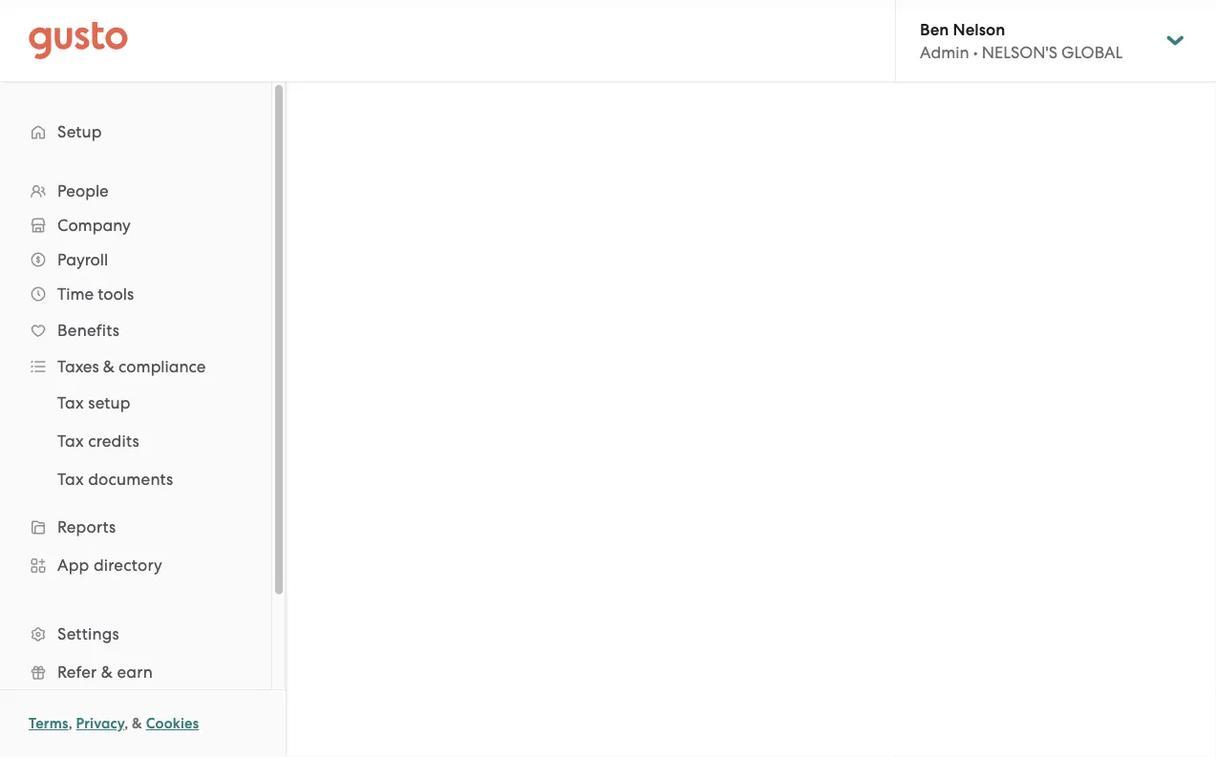 Task type: vqa. For each thing, say whether or not it's contained in the screenshot.
Taxes
yes



Task type: describe. For each thing, give the bounding box(es) containing it.
tax for tax credits
[[57, 432, 84, 451]]

list containing tax setup
[[0, 384, 271, 499]]

nelson's
[[982, 43, 1058, 62]]

settings link
[[19, 617, 252, 652]]

privacy
[[76, 716, 124, 733]]

tax documents
[[57, 470, 173, 489]]

reports link
[[19, 510, 252, 545]]

people
[[57, 182, 109, 201]]

tax for tax setup
[[57, 394, 84, 413]]

admin
[[920, 43, 969, 62]]

privacy link
[[76, 716, 124, 733]]

directory
[[94, 556, 162, 575]]

tax documents link
[[34, 462, 252, 497]]

payroll button
[[19, 243, 252, 277]]

refer
[[57, 663, 97, 682]]

app directory
[[57, 556, 162, 575]]

setup
[[88, 394, 131, 413]]

app
[[57, 556, 89, 575]]

compliance
[[119, 357, 206, 376]]

nelson
[[953, 19, 1005, 39]]

gusto navigation element
[[0, 82, 271, 758]]

cookies button
[[146, 713, 199, 736]]

terms
[[29, 716, 68, 733]]

setup link
[[19, 115, 252, 149]]

benefits link
[[19, 313, 252, 348]]

tax for tax documents
[[57, 470, 84, 489]]

people button
[[19, 174, 252, 208]]

app directory link
[[19, 548, 252, 583]]

2 , from the left
[[124, 716, 128, 733]]

taxes & compliance
[[57, 357, 206, 376]]

ben
[[920, 19, 949, 39]]



Task type: locate. For each thing, give the bounding box(es) containing it.
tax credits
[[57, 432, 139, 451]]

& left earn
[[101, 663, 113, 682]]

tax credits link
[[34, 424, 252, 459]]

tools
[[98, 285, 134, 304]]

& inside dropdown button
[[103, 357, 115, 376]]

home image
[[29, 21, 128, 60]]

time
[[57, 285, 94, 304]]

taxes
[[57, 357, 99, 376]]

1 vertical spatial &
[[101, 663, 113, 682]]

taxes & compliance button
[[19, 350, 252, 384]]

2 list from the top
[[0, 384, 271, 499]]

tax setup link
[[34, 386, 252, 420]]

credits
[[88, 432, 139, 451]]

& left cookies
[[132, 716, 142, 733]]

company button
[[19, 208, 252, 243]]

& for earn
[[101, 663, 113, 682]]

terms , privacy , & cookies
[[29, 716, 199, 733]]

1 horizontal spatial ,
[[124, 716, 128, 733]]

tax
[[57, 394, 84, 413], [57, 432, 84, 451], [57, 470, 84, 489]]

, left privacy link
[[68, 716, 72, 733]]

ben nelson admin • nelson's global
[[920, 19, 1123, 62]]

global
[[1062, 43, 1123, 62]]

payroll
[[57, 250, 108, 269]]

earn
[[117, 663, 153, 682]]

2 tax from the top
[[57, 432, 84, 451]]

tax down tax credits
[[57, 470, 84, 489]]

1 , from the left
[[68, 716, 72, 733]]

1 vertical spatial tax
[[57, 432, 84, 451]]

reports
[[57, 518, 116, 537]]

•
[[973, 43, 978, 62]]

1 list from the top
[[0, 174, 271, 758]]

list
[[0, 174, 271, 758], [0, 384, 271, 499]]

&
[[103, 357, 115, 376], [101, 663, 113, 682], [132, 716, 142, 733]]

tax setup
[[57, 394, 131, 413]]

0 horizontal spatial ,
[[68, 716, 72, 733]]

& for compliance
[[103, 357, 115, 376]]

,
[[68, 716, 72, 733], [124, 716, 128, 733]]

settings
[[57, 625, 119, 644]]

cookies
[[146, 716, 199, 733]]

tax left credits
[[57, 432, 84, 451]]

& right taxes at top left
[[103, 357, 115, 376]]

time tools
[[57, 285, 134, 304]]

list containing people
[[0, 174, 271, 758]]

setup
[[57, 122, 102, 141]]

time tools button
[[19, 277, 252, 311]]

terms link
[[29, 716, 68, 733]]

1 tax from the top
[[57, 394, 84, 413]]

0 vertical spatial &
[[103, 357, 115, 376]]

documents
[[88, 470, 173, 489]]

3 tax from the top
[[57, 470, 84, 489]]

2 vertical spatial tax
[[57, 470, 84, 489]]

tax down taxes at top left
[[57, 394, 84, 413]]

, left cookies
[[124, 716, 128, 733]]

0 vertical spatial tax
[[57, 394, 84, 413]]

benefits
[[57, 321, 120, 340]]

refer & earn link
[[19, 655, 252, 690]]

company
[[57, 216, 131, 235]]

2 vertical spatial &
[[132, 716, 142, 733]]

refer & earn
[[57, 663, 153, 682]]



